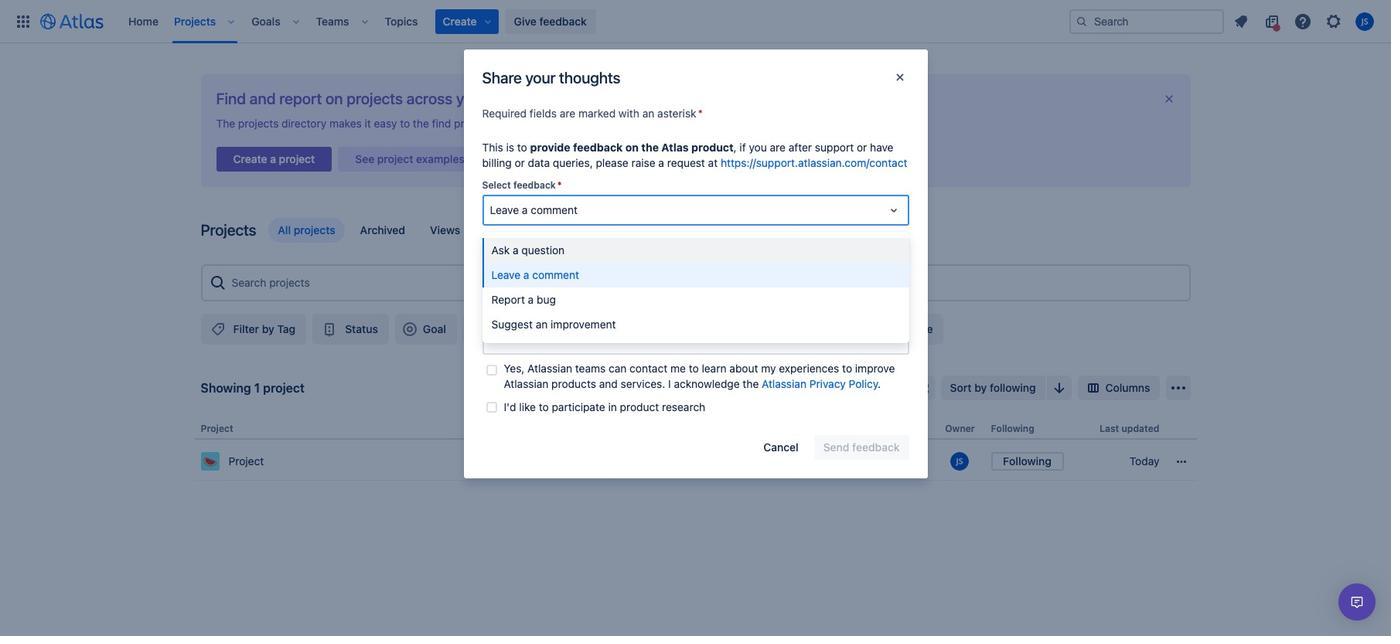 Task type: vqa. For each thing, say whether or not it's contained in the screenshot.
important
no



Task type: locate. For each thing, give the bounding box(es) containing it.
0 horizontal spatial status
[[345, 322, 378, 336]]

0 vertical spatial *
[[698, 107, 703, 120]]

1 vertical spatial and
[[795, 117, 814, 130]]

2 vertical spatial and
[[599, 377, 618, 391]]

1 vertical spatial status
[[731, 423, 761, 435]]

project right 1
[[263, 381, 305, 395]]

to
[[400, 117, 410, 130], [628, 117, 638, 130], [517, 141, 527, 154], [689, 362, 699, 375], [842, 362, 852, 375], [539, 401, 549, 414]]

tag
[[277, 322, 296, 336]]

0 vertical spatial your
[[525, 68, 556, 86]]

atlassian down my
[[762, 377, 807, 391]]

0 vertical spatial feedback
[[539, 14, 587, 27]]

1 vertical spatial are
[[770, 141, 786, 154]]

for
[[571, 117, 584, 130]]

this
[[482, 141, 503, 154]]

2 vertical spatial feedback
[[513, 179, 556, 191]]

the down about
[[743, 377, 759, 391]]

owner inside button
[[573, 322, 606, 336]]

and right find
[[250, 90, 276, 107]]

feedback right give
[[539, 14, 587, 27]]

status right status icon
[[345, 322, 378, 336]]

projects right the
[[238, 117, 279, 130]]

reporting line
[[862, 322, 933, 336]]

billing
[[482, 156, 512, 169]]

an down bug
[[536, 318, 548, 331]]

0 vertical spatial and
[[250, 90, 276, 107]]

give feedback button
[[505, 9, 596, 34]]

1 horizontal spatial are
[[770, 141, 786, 154]]

your up 'company' at the left top
[[525, 68, 556, 86]]

1 vertical spatial leave a comment
[[491, 268, 579, 281]]

a
[[270, 152, 276, 165], [658, 156, 664, 169], [522, 203, 528, 217], [513, 244, 519, 257], [523, 268, 529, 281], [528, 293, 534, 306]]

a right create
[[270, 152, 276, 165]]

2 horizontal spatial your
[[586, 234, 606, 246]]

2 horizontal spatial the
[[743, 377, 759, 391]]

* down queries,
[[557, 179, 562, 191]]

leave down the select
[[490, 203, 519, 217]]

2 horizontal spatial and
[[795, 117, 814, 130]]

1 vertical spatial owner
[[945, 423, 975, 435]]

1 horizontal spatial owner
[[945, 423, 975, 435]]

the
[[413, 117, 429, 130], [641, 141, 659, 154], [743, 377, 759, 391]]

report
[[491, 293, 525, 306]]

a right raise
[[658, 156, 664, 169]]

on
[[325, 90, 343, 107], [675, 117, 687, 130], [625, 141, 639, 154], [572, 234, 583, 246]]

report up atlas
[[641, 117, 672, 130]]

2 vertical spatial *
[[633, 234, 637, 246]]

feedback inside give feedback button
[[539, 14, 587, 27]]

project right see
[[377, 152, 413, 165]]

0 vertical spatial status
[[345, 322, 378, 336]]

thoughts
[[559, 68, 621, 86]]

projects
[[174, 14, 216, 27], [201, 221, 256, 239]]

easy
[[374, 117, 397, 130]]

https://support.atlassian.com/contact link
[[721, 156, 907, 169]]

directory
[[282, 117, 327, 130]]

sep
[[875, 455, 895, 468]]

0 vertical spatial projects
[[174, 14, 216, 27]]

projects up it
[[347, 90, 403, 107]]

to right is
[[517, 141, 527, 154]]

need
[[601, 117, 625, 130]]

to right me
[[689, 362, 699, 375]]

0 vertical spatial the
[[413, 117, 429, 130]]

and up after
[[795, 117, 814, 130]]

projects inside button
[[294, 223, 335, 237]]

leave a comment down select feedback * on the top of the page
[[490, 203, 578, 217]]

teams
[[316, 14, 349, 27]]

owner
[[573, 322, 606, 336], [945, 423, 975, 435]]

report
[[279, 90, 322, 107], [641, 117, 672, 130]]

0 vertical spatial leave
[[490, 203, 519, 217]]

1 vertical spatial the
[[641, 141, 659, 154]]

keyword
[[714, 117, 756, 130]]

0 vertical spatial following
[[991, 423, 1035, 435]]

feedback up please
[[573, 141, 623, 154]]

0 horizontal spatial an
[[536, 318, 548, 331]]

an left asterisk at the top of page
[[642, 107, 654, 120]]

close banner image
[[1163, 93, 1175, 105]]

comment up bug
[[532, 268, 579, 281]]

2 horizontal spatial *
[[698, 107, 703, 120]]

or left "have"
[[857, 141, 867, 154]]

1 vertical spatial report
[[641, 117, 672, 130]]

1
[[254, 381, 260, 395]]

1 horizontal spatial an
[[642, 107, 654, 120]]

tag image
[[208, 320, 227, 339]]

2 horizontal spatial or
[[857, 141, 867, 154]]

with
[[619, 107, 640, 120], [690, 117, 711, 130]]

owner button
[[540, 314, 617, 345]]

leave a comment
[[490, 203, 578, 217], [491, 268, 579, 281]]

0 vertical spatial report
[[279, 90, 322, 107]]

with up the , if you are after support or have billing or data queries, please raise a request at
[[690, 117, 711, 130]]

are right you
[[770, 141, 786, 154]]

report up directory
[[279, 90, 322, 107]]

comment
[[531, 203, 578, 217], [532, 268, 579, 281]]

0 vertical spatial owner
[[573, 322, 606, 336]]

cancelled
[[737, 456, 790, 466]]

projects up the search projects image
[[201, 221, 256, 239]]

select feedback *
[[482, 179, 562, 191]]

1 horizontal spatial your
[[525, 68, 556, 86]]

are inside the , if you are after support or have billing or data queries, please raise a request at
[[770, 141, 786, 154]]

0 horizontal spatial product
[[620, 401, 659, 414]]

with right marked
[[619, 107, 640, 120]]

1 vertical spatial comment
[[532, 268, 579, 281]]

0 horizontal spatial report
[[279, 90, 322, 107]]

like
[[519, 401, 536, 414]]

0 vertical spatial product
[[691, 141, 734, 154]]

1 vertical spatial projects
[[201, 221, 256, 239]]

us
[[499, 234, 510, 246]]

project down directory
[[279, 152, 315, 165]]

ask
[[491, 244, 510, 257]]

1 horizontal spatial or
[[587, 117, 598, 130]]

product down services.
[[620, 401, 659, 414]]

the left find
[[413, 117, 429, 130]]

reverse sort order image
[[1050, 379, 1068, 397]]

in
[[608, 401, 617, 414]]

following
[[991, 423, 1035, 435], [1003, 455, 1052, 468]]

provide
[[530, 141, 570, 154]]

find and report on projects across your company
[[216, 90, 555, 107]]

search image
[[1076, 15, 1088, 27]]

or
[[587, 117, 598, 130], [857, 141, 867, 154], [515, 156, 525, 169]]

atlassian down yes, at left
[[504, 377, 549, 391]]

1 vertical spatial product
[[620, 401, 659, 414]]

teams link
[[311, 9, 354, 34]]

the up raise
[[641, 141, 659, 154]]

banner
[[0, 0, 1391, 43]]

your
[[525, 68, 556, 86], [456, 90, 487, 107], [586, 234, 606, 246]]

select
[[482, 179, 511, 191]]

please
[[596, 156, 628, 169]]

1 vertical spatial your
[[456, 90, 487, 107]]

1 horizontal spatial *
[[633, 234, 637, 246]]

status up cancelled
[[731, 423, 761, 435]]

bug
[[537, 293, 556, 306]]

* right mind
[[633, 234, 637, 246]]

on up raise
[[625, 141, 639, 154]]

* for asterisk
[[698, 107, 703, 120]]

project for showing 1 project
[[263, 381, 305, 395]]

0 vertical spatial or
[[587, 117, 598, 130]]

*
[[698, 107, 703, 120], [557, 179, 562, 191], [633, 234, 637, 246]]

2 vertical spatial the
[[743, 377, 759, 391]]

following inside button
[[1003, 455, 1052, 468]]

raise
[[631, 156, 655, 169]]

a inside button
[[270, 152, 276, 165]]

1 vertical spatial or
[[857, 141, 867, 154]]

team
[[496, 322, 523, 336]]

1 vertical spatial *
[[557, 179, 562, 191]]

and inside yes, atlassian teams can contact me to learn about my experiences to improve atlassian products and services. i acknowledge the
[[599, 377, 618, 391]]

my
[[761, 362, 776, 375]]

project
[[201, 423, 233, 435]]

None text field
[[482, 250, 909, 355]]

you
[[749, 141, 767, 154]]

close modal image
[[890, 68, 909, 87]]

and
[[250, 90, 276, 107], [795, 117, 814, 130], [599, 377, 618, 391]]

projects right all
[[294, 223, 335, 237]]

* right asterisk at the top of page
[[698, 107, 703, 120]]

status inside button
[[345, 322, 378, 336]]

feedback down data
[[513, 179, 556, 191]]

0 vertical spatial leave a comment
[[490, 203, 578, 217]]

2 vertical spatial your
[[586, 234, 606, 246]]

* for mind
[[633, 234, 637, 246]]

0 horizontal spatial owner
[[573, 322, 606, 336]]

your down share
[[456, 90, 487, 107]]

status button
[[313, 314, 389, 345]]

1 horizontal spatial status
[[731, 423, 761, 435]]

1 vertical spatial following
[[1003, 455, 1052, 468]]

open image
[[884, 201, 903, 220]]

product
[[691, 141, 734, 154], [620, 401, 659, 414]]

feedback for select feedback *
[[513, 179, 556, 191]]

0 horizontal spatial the
[[413, 117, 429, 130]]

leave up report
[[491, 268, 521, 281]]

and down can
[[599, 377, 618, 391]]

to right need
[[628, 117, 638, 130]]

showing
[[201, 381, 251, 395]]

product up at
[[691, 141, 734, 154]]

can
[[609, 362, 627, 375]]

0 horizontal spatial or
[[515, 156, 525, 169]]

1 vertical spatial an
[[536, 318, 548, 331]]

0 vertical spatial comment
[[531, 203, 578, 217]]

.
[[878, 377, 881, 391]]

are right fields
[[560, 107, 575, 120]]

1 horizontal spatial and
[[599, 377, 618, 391]]

comment up "what's"
[[531, 203, 578, 217]]

0 vertical spatial are
[[560, 107, 575, 120]]

or left data
[[515, 156, 525, 169]]

suggest an improvement
[[491, 318, 616, 331]]

or right for
[[587, 117, 598, 130]]

0 horizontal spatial and
[[250, 90, 276, 107]]

projects right the home
[[174, 14, 216, 27]]

leave a comment down ask a question
[[491, 268, 579, 281]]

a down select feedback * on the top of the page
[[522, 203, 528, 217]]

find
[[216, 90, 246, 107]]

on up makes
[[325, 90, 343, 107]]

projects inside "link"
[[174, 14, 216, 27]]

a down ask a question
[[523, 268, 529, 281]]

None text field
[[490, 203, 493, 218]]

asterisk
[[657, 107, 696, 120]]

your left mind
[[586, 234, 606, 246]]

project for create a project
[[279, 152, 315, 165]]

search projects image
[[208, 274, 227, 292]]



Task type: describe. For each thing, give the bounding box(es) containing it.
let
[[482, 234, 497, 246]]

atlassian privacy policy link
[[762, 377, 878, 391]]

see project examples
[[355, 152, 465, 165]]

ask a question
[[491, 244, 565, 257]]

me
[[670, 362, 686, 375]]

give feedback
[[514, 14, 587, 27]]

see
[[355, 152, 374, 165]]

,
[[734, 141, 737, 154]]

display as timeline image
[[913, 379, 932, 397]]

create a project
[[233, 152, 315, 165]]

share
[[482, 68, 522, 86]]

i'd
[[504, 401, 516, 414]]

it
[[365, 117, 371, 130]]

projects up this
[[454, 117, 495, 130]]

required fields are marked with an asterisk *
[[482, 107, 703, 120]]

https://support.atlassian.com/contact
[[721, 156, 907, 169]]

Search projects field
[[227, 269, 1183, 297]]

1 horizontal spatial report
[[641, 117, 672, 130]]

acknowledge
[[674, 377, 740, 391]]

filter by tag
[[233, 322, 296, 336]]

open intercom messenger image
[[1348, 593, 1366, 612]]

i
[[668, 377, 671, 391]]

a right ask on the left top of the page
[[513, 244, 519, 257]]

banner containing home
[[0, 0, 1391, 43]]

status image
[[320, 320, 339, 339]]

marked
[[578, 107, 616, 120]]

atlassian privacy policy .
[[762, 377, 881, 391]]

all
[[278, 223, 291, 237]]

0 horizontal spatial are
[[560, 107, 575, 120]]

on right "what's"
[[572, 234, 583, 246]]

on up atlas
[[675, 117, 687, 130]]

home
[[128, 14, 159, 27]]

yes,
[[504, 362, 525, 375]]

topics link
[[380, 9, 423, 34]]

policy
[[849, 377, 878, 391]]

cancel
[[764, 441, 799, 454]]

0 horizontal spatial your
[[456, 90, 487, 107]]

if
[[740, 141, 746, 154]]

a inside the , if you are after support or have billing or data queries, please raise a request at
[[658, 156, 664, 169]]

cancel button
[[754, 435, 808, 460]]

topics
[[385, 14, 418, 27]]

create
[[233, 152, 267, 165]]

0 horizontal spatial *
[[557, 179, 562, 191]]

projects link
[[169, 9, 221, 34]]

today
[[1130, 455, 1160, 468]]

find
[[432, 117, 451, 130]]

Search field
[[1069, 9, 1224, 34]]

atlassian up products at the bottom
[[528, 362, 572, 375]]

queries,
[[553, 156, 593, 169]]

top element
[[9, 0, 1069, 43]]

home link
[[124, 9, 163, 34]]

last updated
[[1100, 423, 1160, 435]]

archived
[[360, 223, 405, 237]]

create a project button
[[216, 142, 332, 176]]

this is to provide feedback on the atlas product
[[482, 141, 734, 154]]

updated
[[1122, 423, 1160, 435]]

last
[[1100, 423, 1119, 435]]

following button
[[991, 452, 1064, 471]]

examples
[[416, 152, 465, 165]]

showing 1 project
[[201, 381, 305, 395]]

after
[[789, 141, 812, 154]]

filter by tag button
[[201, 314, 306, 345]]

improvement
[[551, 318, 616, 331]]

all projects
[[278, 223, 335, 237]]

to right easy
[[400, 117, 410, 130]]

what's
[[539, 234, 570, 246]]

the projects directory makes it easy to the find projects you're looking for or need to report on with keyword search and filters.
[[216, 117, 848, 130]]

2 vertical spatial or
[[515, 156, 525, 169]]

see project examples button
[[338, 142, 482, 176]]

help image
[[1294, 12, 1312, 31]]

at
[[708, 156, 718, 169]]

looking
[[531, 117, 568, 130]]

, if you are after support or have billing or data queries, please raise a request at
[[482, 141, 894, 169]]

participate
[[552, 401, 605, 414]]

suggest
[[491, 318, 533, 331]]

yes, atlassian teams can contact me to learn about my experiences to improve atlassian products and services. i acknowledge the
[[504, 362, 895, 391]]

improve
[[855, 362, 895, 375]]

reporting line button
[[830, 314, 944, 345]]

is
[[506, 141, 514, 154]]

0 horizontal spatial with
[[619, 107, 640, 120]]

the
[[216, 117, 235, 130]]

display as list image
[[887, 379, 905, 397]]

a left bug
[[528, 293, 534, 306]]

to up policy
[[842, 362, 852, 375]]

feedback for give feedback
[[539, 14, 587, 27]]

jul-sep
[[855, 455, 895, 468]]

jul-
[[855, 455, 875, 468]]

0 vertical spatial an
[[642, 107, 654, 120]]

know
[[512, 234, 536, 246]]

filter
[[233, 322, 259, 336]]

1 horizontal spatial product
[[691, 141, 734, 154]]

1 vertical spatial feedback
[[573, 141, 623, 154]]

all projects button
[[269, 218, 345, 243]]

1 vertical spatial leave
[[491, 268, 521, 281]]

the inside yes, atlassian teams can contact me to learn about my experiences to improve atlassian products and services. i acknowledge the
[[743, 377, 759, 391]]

to right like
[[539, 401, 549, 414]]

you're
[[497, 117, 529, 130]]

goal
[[423, 322, 446, 336]]

about
[[730, 362, 758, 375]]

across
[[407, 90, 453, 107]]

fields
[[530, 107, 557, 120]]

report a bug
[[491, 293, 556, 306]]

1 horizontal spatial with
[[690, 117, 711, 130]]

search
[[759, 117, 792, 130]]

makes
[[329, 117, 362, 130]]

privacy
[[809, 377, 846, 391]]

learn
[[702, 362, 727, 375]]

share your thoughts
[[482, 68, 621, 86]]

goals
[[252, 14, 280, 27]]

services.
[[621, 377, 665, 391]]

research
[[662, 401, 705, 414]]

1 horizontal spatial the
[[641, 141, 659, 154]]

by
[[262, 322, 274, 336]]

i'd like to participate in product research
[[504, 401, 705, 414]]

support
[[815, 141, 854, 154]]

products
[[551, 377, 596, 391]]



